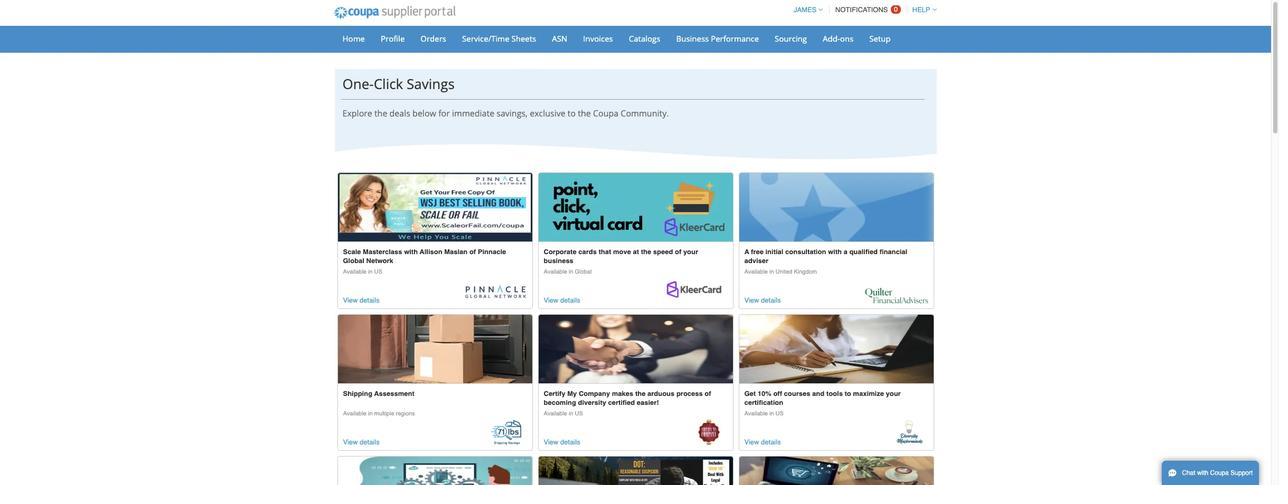 Task type: locate. For each thing, give the bounding box(es) containing it.
details down united
[[761, 297, 781, 305]]

1 vertical spatial coupa
[[1210, 470, 1229, 477]]

invoices link
[[576, 31, 620, 46]]

view down available in multiple regions
[[343, 439, 358, 447]]

1 horizontal spatial coupa
[[1210, 470, 1229, 477]]

united
[[776, 269, 792, 276]]

catalogs
[[629, 33, 660, 44]]

view details button down available in multiple regions
[[343, 437, 380, 448]]

view details down available in multiple regions
[[343, 439, 380, 447]]

certify my company image down process
[[698, 420, 720, 446]]

view down adviser
[[744, 297, 759, 305]]

the left deals
[[374, 108, 387, 119]]

1 horizontal spatial with
[[828, 248, 842, 256]]

available down business
[[544, 269, 567, 276]]

kleercard image up 'at'
[[538, 173, 733, 242]]

view details button down network
[[343, 295, 380, 306]]

available down certification
[[744, 411, 768, 418]]

pinnacle global network image
[[338, 173, 532, 242], [463, 286, 527, 304]]

global down cards
[[575, 269, 592, 276]]

0 horizontal spatial of
[[469, 248, 476, 256]]

a
[[744, 248, 749, 256]]

in down certification
[[770, 411, 774, 418]]

view down certification
[[744, 439, 759, 447]]

view details button down united
[[744, 295, 781, 306]]

explore the deals below for immediate savings, exclusive to the coupa community.
[[343, 108, 669, 119]]

certify
[[544, 390, 565, 398]]

navigation
[[789, 0, 937, 20]]

quilter financial advisers image down financial
[[865, 288, 928, 304]]

view details button for scale masterclass with allison maslan of pinnacle global network
[[343, 295, 380, 306]]

your right maximize on the right of the page
[[886, 390, 901, 398]]

in inside a free initial consultation with a qualified financial adviser available in united kingdom
[[770, 269, 774, 276]]

2 horizontal spatial with
[[1197, 470, 1209, 477]]

view details down united
[[744, 297, 781, 305]]

details down network
[[360, 297, 380, 305]]

view details button for corporate cards that move at the speed of your business
[[544, 295, 580, 306]]

view details down business
[[544, 297, 580, 305]]

details down certification
[[761, 439, 781, 447]]

view down scale
[[343, 297, 358, 305]]

savings
[[407, 74, 455, 93]]

makes
[[612, 390, 633, 398]]

catalogs link
[[622, 31, 667, 46]]

view for shipping assessment
[[343, 439, 358, 447]]

home
[[343, 33, 365, 44]]

global inside scale masterclass with allison maslan of pinnacle global network available in us
[[343, 257, 364, 265]]

to right exclusive
[[568, 108, 576, 119]]

coupa inside button
[[1210, 470, 1229, 477]]

available
[[343, 269, 367, 276], [544, 269, 567, 276], [744, 269, 768, 276], [343, 411, 367, 418], [544, 411, 567, 418], [744, 411, 768, 418]]

available down scale
[[343, 269, 367, 276]]

chat
[[1182, 470, 1196, 477]]

orders
[[421, 33, 446, 44]]

1 horizontal spatial of
[[675, 248, 681, 256]]

1 horizontal spatial your
[[886, 390, 901, 398]]

1 horizontal spatial us
[[575, 411, 583, 418]]

of for corporate cards that move at the speed of your business
[[675, 248, 681, 256]]

in inside certify my company makes the arduous process of becoming diversity certified easier! available in us
[[569, 411, 573, 418]]

kleercard image down speed
[[664, 281, 728, 304]]

of inside corporate cards that move at the speed of your business available in global
[[675, 248, 681, 256]]

1 vertical spatial global
[[575, 269, 592, 276]]

global
[[343, 257, 364, 265], [575, 269, 592, 276]]

1 vertical spatial your
[[886, 390, 901, 398]]

details for get 10% off courses and tools to maximize your certification
[[761, 439, 781, 447]]

1 horizontal spatial to
[[845, 390, 851, 398]]

view details down certification
[[744, 439, 781, 447]]

us down the diversity
[[575, 411, 583, 418]]

a
[[844, 248, 848, 256]]

1 vertical spatial kleercard image
[[664, 281, 728, 304]]

arduous
[[648, 390, 675, 398]]

in down network
[[368, 269, 373, 276]]

view details for corporate cards that move at the speed of your business
[[544, 297, 580, 305]]

of
[[469, 248, 476, 256], [675, 248, 681, 256], [705, 390, 711, 398]]

available down becoming
[[544, 411, 567, 418]]

view details
[[343, 297, 380, 305], [544, 297, 580, 305], [744, 297, 781, 305], [343, 439, 380, 447], [544, 439, 580, 447], [744, 439, 781, 447]]

pinnacle global network image down pinnacle
[[463, 286, 527, 304]]

1 vertical spatial certify my company image
[[698, 420, 720, 446]]

in down becoming
[[569, 411, 573, 418]]

with left allison
[[404, 248, 418, 256]]

10%
[[758, 390, 772, 398]]

community.
[[621, 108, 669, 119]]

us
[[374, 269, 382, 276], [575, 411, 583, 418], [776, 411, 784, 418]]

0 vertical spatial your
[[683, 248, 698, 256]]

with left a
[[828, 248, 842, 256]]

coupa
[[593, 108, 619, 119], [1210, 470, 1229, 477]]

1 vertical spatial quilter financial advisers image
[[865, 288, 928, 304]]

0 horizontal spatial global
[[343, 257, 364, 265]]

0 horizontal spatial with
[[404, 248, 418, 256]]

in inside corporate cards that move at the speed of your business available in global
[[569, 269, 573, 276]]

with inside a free initial consultation with a qualified financial adviser available in united kingdom
[[828, 248, 842, 256]]

kleercard image
[[538, 173, 733, 242], [664, 281, 728, 304]]

of right maslan
[[469, 248, 476, 256]]

global down scale
[[343, 257, 364, 265]]

notifications 0
[[835, 5, 898, 14]]

coupa supplier portal image
[[327, 0, 463, 26]]

explore
[[343, 108, 372, 119]]

pinnacle global network image up allison
[[338, 173, 532, 242]]

certify my company image up makes
[[538, 315, 733, 384]]

business performance
[[676, 33, 759, 44]]

home link
[[336, 31, 372, 46]]

chat with coupa support button
[[1162, 462, 1259, 486]]

1 horizontal spatial global
[[575, 269, 592, 276]]

coupa left community.
[[593, 108, 619, 119]]

us down certification
[[776, 411, 784, 418]]

0 vertical spatial coupa
[[593, 108, 619, 119]]

shipping assessment
[[343, 390, 415, 398]]

view details for certify my company makes the arduous process of becoming diversity certified easier!
[[544, 439, 580, 447]]

available inside corporate cards that move at the speed of your business available in global
[[544, 269, 567, 276]]

network
[[366, 257, 393, 265]]

view for certify my company makes the arduous process of becoming diversity certified easier!
[[544, 439, 558, 447]]

notifications
[[835, 6, 888, 14]]

your for get 10% off courses and tools to maximize your certification
[[886, 390, 901, 398]]

quilter financial advisers image up a
[[739, 173, 933, 242]]

allison
[[420, 248, 442, 256]]

service/time sheets link
[[455, 31, 543, 46]]

0 horizontal spatial coupa
[[593, 108, 619, 119]]

certification
[[744, 399, 783, 407]]

below
[[413, 108, 436, 119]]

details for scale masterclass with allison maslan of pinnacle global network
[[360, 297, 380, 305]]

diversity masterminds image
[[739, 315, 933, 384], [897, 420, 923, 446]]

view for scale masterclass with allison maslan of pinnacle global network
[[343, 297, 358, 305]]

71lbs image
[[338, 315, 532, 384], [487, 420, 527, 446]]

available down adviser
[[744, 269, 768, 276]]

the inside corporate cards that move at the speed of your business available in global
[[641, 248, 651, 256]]

view details button down becoming
[[544, 437, 580, 448]]

the right exclusive
[[578, 108, 591, 119]]

0 vertical spatial kleercard image
[[538, 173, 733, 242]]

in down business
[[569, 269, 573, 276]]

quilter financial advisers image
[[739, 173, 933, 242], [865, 288, 928, 304]]

get 10% off courses and tools to maximize your certification available in us
[[744, 390, 901, 418]]

scale
[[343, 248, 361, 256]]

1 vertical spatial pinnacle global network image
[[463, 286, 527, 304]]

view details button down business
[[544, 295, 580, 306]]

consultation
[[785, 248, 826, 256]]

the
[[374, 108, 387, 119], [578, 108, 591, 119], [641, 248, 651, 256], [635, 390, 646, 398]]

2 horizontal spatial of
[[705, 390, 711, 398]]

coupa left support
[[1210, 470, 1229, 477]]

in left united
[[770, 269, 774, 276]]

view
[[343, 297, 358, 305], [544, 297, 558, 305], [744, 297, 759, 305], [343, 439, 358, 447], [544, 439, 558, 447], [744, 439, 759, 447]]

certify my company image
[[538, 315, 733, 384], [698, 420, 720, 446]]

performance
[[711, 33, 759, 44]]

ons
[[840, 33, 854, 44]]

becoming
[[544, 399, 576, 407]]

view details for get 10% off courses and tools to maximize your certification
[[744, 439, 781, 447]]

0 horizontal spatial your
[[683, 248, 698, 256]]

the up the easier!
[[635, 390, 646, 398]]

service/time sheets
[[462, 33, 536, 44]]

to right 'tools'
[[845, 390, 851, 398]]

view details button for shipping assessment
[[343, 437, 380, 448]]

setup
[[869, 33, 891, 44]]

1 vertical spatial to
[[845, 390, 851, 398]]

view details down network
[[343, 297, 380, 305]]

with inside button
[[1197, 470, 1209, 477]]

corporate cards that move at the speed of your business available in global
[[544, 248, 698, 276]]

view down becoming
[[544, 439, 558, 447]]

add-ons link
[[816, 31, 860, 46]]

the right 'at'
[[641, 248, 651, 256]]

navigation containing notifications 0
[[789, 0, 937, 20]]

corporate
[[544, 248, 577, 256]]

of right speed
[[675, 248, 681, 256]]

pinnacle
[[478, 248, 506, 256]]

service/time
[[462, 33, 509, 44]]

0 vertical spatial to
[[568, 108, 576, 119]]

regions
[[396, 411, 415, 418]]

details down becoming
[[560, 439, 580, 447]]

details down business
[[560, 297, 580, 305]]

0 horizontal spatial us
[[374, 269, 382, 276]]

speed
[[653, 248, 673, 256]]

0 vertical spatial global
[[343, 257, 364, 265]]

of inside certify my company makes the arduous process of becoming diversity certified easier! available in us
[[705, 390, 711, 398]]

your inside "get 10% off courses and tools to maximize your certification available in us"
[[886, 390, 901, 398]]

certified
[[608, 399, 635, 407]]

view down business
[[544, 297, 558, 305]]

financial
[[880, 248, 907, 256]]

view details down becoming
[[544, 439, 580, 447]]

your inside corporate cards that move at the speed of your business available in global
[[683, 248, 698, 256]]

with right chat
[[1197, 470, 1209, 477]]

your right speed
[[683, 248, 698, 256]]

view details button down certification
[[744, 437, 781, 448]]

available inside a free initial consultation with a qualified financial adviser available in united kingdom
[[744, 269, 768, 276]]

view details for a free initial consultation with a qualified financial adviser
[[744, 297, 781, 305]]

us down network
[[374, 269, 382, 276]]

with
[[404, 248, 418, 256], [828, 248, 842, 256], [1197, 470, 1209, 477]]

2 horizontal spatial us
[[776, 411, 784, 418]]

assessment
[[374, 390, 415, 398]]

business performance link
[[669, 31, 766, 46]]

in
[[368, 269, 373, 276], [569, 269, 573, 276], [770, 269, 774, 276], [368, 411, 373, 418], [569, 411, 573, 418], [770, 411, 774, 418]]

scale masterclass with allison maslan of pinnacle global network available in us
[[343, 248, 506, 276]]

available in multiple regions
[[343, 411, 415, 418]]

to
[[568, 108, 576, 119], [845, 390, 851, 398]]

0 horizontal spatial to
[[568, 108, 576, 119]]

details down available in multiple regions
[[360, 439, 380, 447]]

of right process
[[705, 390, 711, 398]]



Task type: vqa. For each thing, say whether or not it's contained in the screenshot.


Task type: describe. For each thing, give the bounding box(es) containing it.
process
[[676, 390, 703, 398]]

asn
[[552, 33, 567, 44]]

us inside scale masterclass with allison maslan of pinnacle global network available in us
[[374, 269, 382, 276]]

view details for scale masterclass with allison maslan of pinnacle global network
[[343, 297, 380, 305]]

details for shipping assessment
[[360, 439, 380, 447]]

view for get 10% off courses and tools to maximize your certification
[[744, 439, 759, 447]]

one-
[[343, 74, 374, 93]]

kingdom
[[794, 269, 817, 276]]

details for a free initial consultation with a qualified financial adviser
[[761, 297, 781, 305]]

in left multiple
[[368, 411, 373, 418]]

available inside scale masterclass with allison maslan of pinnacle global network available in us
[[343, 269, 367, 276]]

multiple
[[374, 411, 394, 418]]

support
[[1231, 470, 1253, 477]]

masterclass
[[363, 248, 402, 256]]

0
[[894, 5, 898, 13]]

at
[[633, 248, 639, 256]]

global inside corporate cards that move at the speed of your business available in global
[[575, 269, 592, 276]]

company
[[579, 390, 610, 398]]

0 vertical spatial 71lbs image
[[338, 315, 532, 384]]

view details button for certify my company makes the arduous process of becoming diversity certified easier!
[[544, 437, 580, 448]]

0 vertical spatial quilter financial advisers image
[[739, 173, 933, 242]]

and
[[812, 390, 825, 398]]

us inside certify my company makes the arduous process of becoming diversity certified easier! available in us
[[575, 411, 583, 418]]

that
[[599, 248, 611, 256]]

cards
[[578, 248, 597, 256]]

details for certify my company makes the arduous process of becoming diversity certified easier!
[[560, 439, 580, 447]]

details for corporate cards that move at the speed of your business
[[560, 297, 580, 305]]

qualified
[[849, 248, 878, 256]]

view details for shipping assessment
[[343, 439, 380, 447]]

view for a free initial consultation with a qualified financial adviser
[[744, 297, 759, 305]]

0 vertical spatial certify my company image
[[538, 315, 733, 384]]

sheets
[[512, 33, 536, 44]]

the inside certify my company makes the arduous process of becoming diversity certified easier! available in us
[[635, 390, 646, 398]]

chat with coupa support
[[1182, 470, 1253, 477]]

profile link
[[374, 31, 412, 46]]

us inside "get 10% off courses and tools to maximize your certification available in us"
[[776, 411, 784, 418]]

profile
[[381, 33, 405, 44]]

savings,
[[497, 108, 528, 119]]

view details button for get 10% off courses and tools to maximize your certification
[[744, 437, 781, 448]]

adviser
[[744, 257, 768, 265]]

invoices
[[583, 33, 613, 44]]

one-click savings
[[343, 74, 455, 93]]

add-ons
[[823, 33, 854, 44]]

sourcing link
[[768, 31, 814, 46]]

maximize
[[853, 390, 884, 398]]

for
[[438, 108, 450, 119]]

off
[[773, 390, 782, 398]]

james link
[[789, 6, 823, 14]]

help
[[912, 6, 930, 14]]

tools
[[826, 390, 843, 398]]

certify my company makes the arduous process of becoming diversity certified easier! available in us
[[544, 390, 711, 418]]

of inside scale masterclass with allison maslan of pinnacle global network available in us
[[469, 248, 476, 256]]

a free initial consultation with a qualified financial adviser available in united kingdom
[[744, 248, 907, 276]]

with inside scale masterclass with allison maslan of pinnacle global network available in us
[[404, 248, 418, 256]]

get
[[744, 390, 756, 398]]

1 vertical spatial 71lbs image
[[487, 420, 527, 446]]

view for corporate cards that move at the speed of your business
[[544, 297, 558, 305]]

in inside scale masterclass with allison maslan of pinnacle global network available in us
[[368, 269, 373, 276]]

orders link
[[414, 31, 453, 46]]

my
[[567, 390, 577, 398]]

move
[[613, 248, 631, 256]]

setup link
[[863, 31, 898, 46]]

courses
[[784, 390, 810, 398]]

shipping
[[343, 390, 372, 398]]

sourcing
[[775, 33, 807, 44]]

available inside certify my company makes the arduous process of becoming diversity certified easier! available in us
[[544, 411, 567, 418]]

available inside "get 10% off courses and tools to maximize your certification available in us"
[[744, 411, 768, 418]]

of for certify my company makes the arduous process of becoming diversity certified easier!
[[705, 390, 711, 398]]

maslan
[[444, 248, 468, 256]]

1 vertical spatial diversity masterminds image
[[897, 420, 923, 446]]

initial
[[766, 248, 783, 256]]

diversity
[[578, 399, 606, 407]]

click
[[374, 74, 403, 93]]

free
[[751, 248, 764, 256]]

in inside "get 10% off courses and tools to maximize your certification available in us"
[[770, 411, 774, 418]]

view details button for a free initial consultation with a qualified financial adviser
[[744, 295, 781, 306]]

business
[[544, 257, 573, 265]]

deals
[[390, 108, 410, 119]]

james
[[794, 6, 817, 14]]

help link
[[908, 6, 937, 14]]

available down shipping
[[343, 411, 367, 418]]

0 vertical spatial diversity masterminds image
[[739, 315, 933, 384]]

add-
[[823, 33, 840, 44]]

immediate
[[452, 108, 494, 119]]

your for corporate cards that move at the speed of your business
[[683, 248, 698, 256]]

easier!
[[637, 399, 659, 407]]

to inside "get 10% off courses and tools to maximize your certification available in us"
[[845, 390, 851, 398]]

0 vertical spatial pinnacle global network image
[[338, 173, 532, 242]]

asn link
[[545, 31, 574, 46]]

exclusive
[[530, 108, 565, 119]]

business
[[676, 33, 709, 44]]



